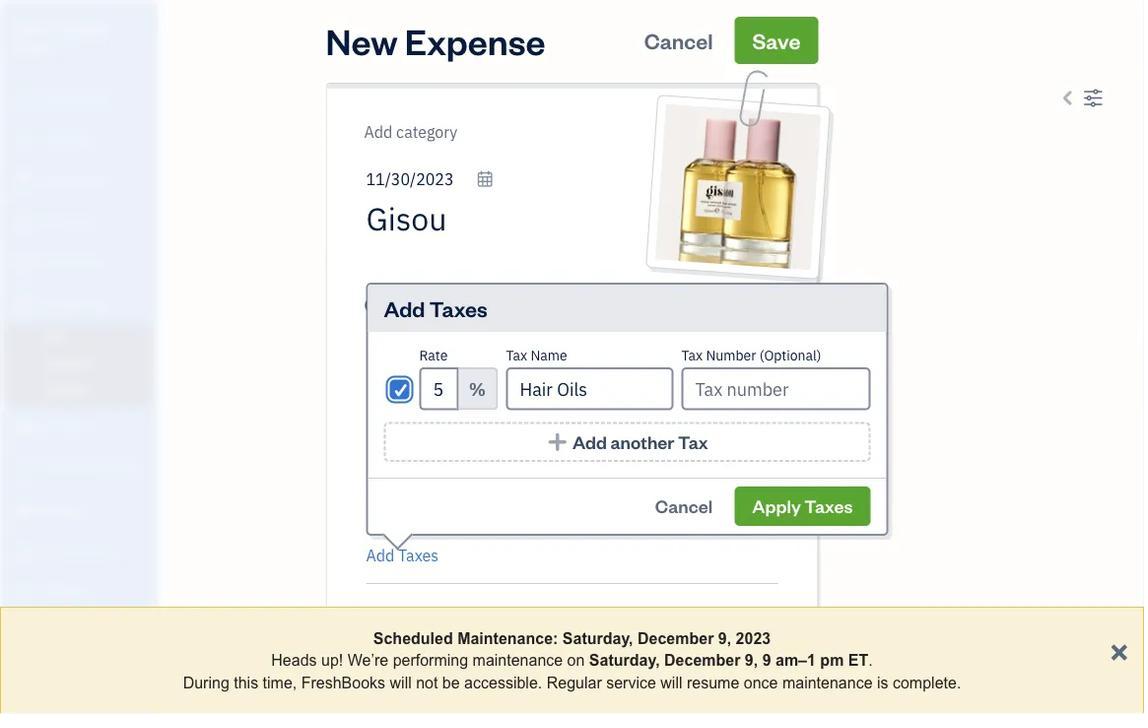 Task type: locate. For each thing, give the bounding box(es) containing it.
0 vertical spatial maintenance
[[473, 652, 563, 670]]

we're
[[348, 652, 389, 670]]

another
[[611, 431, 675, 454]]

will right service
[[661, 674, 683, 692]]

december
[[638, 630, 714, 648], [665, 652, 741, 670]]

add up grand
[[366, 546, 395, 566]]

add another tax button
[[384, 423, 871, 462]]

be
[[443, 674, 460, 692]]

delete
[[685, 240, 733, 263]]

Merchant text field
[[366, 199, 636, 239]]

add taxes up rate on the left
[[384, 294, 488, 322]]

saturday, up on
[[563, 630, 634, 648]]

image
[[735, 243, 782, 267]]

taxes up total
[[398, 546, 439, 566]]

timer image
[[13, 459, 36, 479]]

name
[[531, 347, 568, 365]]

tax number (optional)
[[682, 347, 822, 365]]

1 horizontal spatial maintenance
[[783, 674, 873, 692]]

report image
[[13, 584, 36, 603]]

1 horizontal spatial 9,
[[745, 652, 758, 670]]

maintenance
[[473, 652, 563, 670], [783, 674, 873, 692]]

maintenance down maintenance:
[[473, 652, 563, 670]]

new
[[326, 17, 398, 64]]

settings image
[[1084, 86, 1104, 109]]

this
[[234, 674, 258, 692]]

resume
[[687, 674, 740, 692]]

1 vertical spatial add
[[573, 431, 607, 454]]

saturday, up service
[[590, 652, 660, 670]]

2 will from the left
[[661, 674, 683, 692]]

payment image
[[13, 253, 36, 273]]

apps link
[[5, 629, 152, 664]]

1 horizontal spatial will
[[661, 674, 683, 692]]

1 vertical spatial taxes
[[805, 495, 853, 518]]

0 vertical spatial taxes
[[430, 294, 488, 322]]

cancel button down another
[[638, 487, 731, 527]]

team members
[[15, 674, 101, 690]]

2 vertical spatial taxes
[[398, 546, 439, 566]]

.
[[869, 652, 873, 670]]

will
[[390, 674, 412, 692], [661, 674, 683, 692]]

9
[[763, 652, 772, 670]]

9, left 2023
[[719, 630, 732, 648]]

tax left number at the right of page
[[682, 347, 703, 365]]

am–1
[[776, 652, 816, 670]]

on
[[568, 652, 585, 670]]

usd
[[457, 611, 488, 632]]

0 vertical spatial december
[[638, 630, 714, 648]]

dashboard image
[[13, 88, 36, 107]]

9,
[[719, 630, 732, 648], [745, 652, 758, 670]]

oranges
[[53, 18, 108, 37]]

cancel for apply taxes
[[656, 495, 713, 518]]

apps
[[15, 637, 44, 654]]

1 vertical spatial cancel
[[656, 495, 713, 518]]

plus image
[[547, 432, 569, 453]]

estimate image
[[13, 171, 36, 190]]

Category text field
[[364, 120, 533, 144]]

tax inside button
[[679, 431, 709, 454]]

save button
[[735, 17, 819, 64]]

add taxes up grand
[[366, 546, 439, 566]]

saturday,
[[563, 630, 634, 648], [590, 652, 660, 670]]

Tax number text field
[[682, 368, 871, 411]]

Tax Rate (Percentage) text field
[[420, 368, 459, 411]]

cancel down another
[[656, 495, 713, 518]]

during
[[183, 674, 230, 692]]

taxes right apply in the bottom of the page
[[805, 495, 853, 518]]

check image
[[392, 382, 410, 398]]

1 vertical spatial cancel button
[[638, 487, 731, 527]]

1 vertical spatial 9,
[[745, 652, 758, 670]]

cancel button
[[627, 17, 731, 64], [638, 487, 731, 527]]

add up rate on the left
[[384, 294, 425, 322]]

0 vertical spatial 9,
[[719, 630, 732, 648]]

× button
[[1111, 632, 1129, 669]]

0 vertical spatial cancel
[[645, 26, 714, 54]]

2 vertical spatial add
[[366, 546, 395, 566]]

add
[[384, 294, 425, 322], [573, 431, 607, 454], [366, 546, 395, 566]]

0 horizontal spatial will
[[390, 674, 412, 692]]

taxes inside dropdown button
[[398, 546, 439, 566]]

taxes
[[430, 294, 488, 322], [805, 495, 853, 518], [398, 546, 439, 566]]

9, left 9
[[745, 652, 758, 670]]

add right plus image
[[573, 431, 607, 454]]

tax
[[506, 347, 528, 365], [682, 347, 703, 365], [679, 431, 709, 454]]

add inside button
[[573, 431, 607, 454]]

add taxes
[[384, 294, 488, 322], [366, 546, 439, 566]]

1 vertical spatial add taxes
[[366, 546, 439, 566]]

tax for tax number (optional)
[[682, 347, 703, 365]]

cancel left save
[[645, 26, 714, 54]]

cancel button left save 'button'
[[627, 17, 731, 64]]

will left "not"
[[390, 674, 412, 692]]

cancel
[[645, 26, 714, 54], [656, 495, 713, 518]]

maintenance:
[[458, 630, 558, 648]]

team members link
[[5, 666, 152, 700]]

tax right another
[[679, 431, 709, 454]]

1 vertical spatial december
[[665, 652, 741, 670]]

):
[[488, 611, 498, 632]]

money image
[[13, 501, 36, 521]]

save
[[753, 26, 801, 54]]

maintenance down pm
[[783, 674, 873, 692]]

taxes up rate on the left
[[430, 294, 488, 322]]

0 horizontal spatial 9,
[[719, 630, 732, 648]]

0 vertical spatial cancel button
[[627, 17, 731, 64]]

apply taxes button
[[735, 487, 871, 527]]

freshbooks
[[301, 674, 386, 692]]

is
[[878, 674, 889, 692]]

Description text field
[[356, 294, 769, 530]]

cancel button for apply taxes
[[638, 487, 731, 527]]

expense image
[[13, 295, 36, 315]]

tax left name
[[506, 347, 528, 365]]



Task type: vqa. For each thing, say whether or not it's contained in the screenshot.
the Sunny to the top
no



Task type: describe. For each thing, give the bounding box(es) containing it.
new expense
[[326, 17, 546, 64]]

total
[[413, 611, 448, 632]]

0 vertical spatial saturday,
[[563, 630, 634, 648]]

Tax name text field
[[506, 368, 674, 411]]

ruby
[[16, 18, 50, 37]]

add inside dropdown button
[[366, 546, 395, 566]]

grand
[[366, 611, 410, 632]]

1 vertical spatial saturday,
[[590, 652, 660, 670]]

service
[[607, 674, 657, 692]]

cancel for save
[[645, 26, 714, 54]]

once
[[744, 674, 778, 692]]

complete.
[[893, 674, 962, 692]]

cancel button for save
[[627, 17, 731, 64]]

0 horizontal spatial maintenance
[[473, 652, 563, 670]]

Amount (USD) text field
[[694, 601, 778, 642]]

number
[[706, 347, 757, 365]]

project image
[[13, 418, 36, 438]]

invoice image
[[13, 212, 36, 232]]

main element
[[0, 0, 207, 715]]

et
[[849, 652, 869, 670]]

up!
[[321, 652, 343, 670]]

add another tax
[[573, 431, 709, 454]]

accessible.
[[465, 674, 543, 692]]

performing
[[393, 652, 468, 670]]

ruby oranges owner
[[16, 18, 108, 55]]

apply
[[753, 495, 801, 518]]

rate
[[420, 347, 448, 365]]

1 vertical spatial maintenance
[[783, 674, 873, 692]]

client image
[[13, 129, 36, 149]]

scheduled maintenance: saturday, december 9, 2023 heads up! we're performing maintenance on saturday, december 9, 9 am–1 pm et . during this time, freshbooks will not be accessible. regular service will resume once maintenance is complete.
[[183, 630, 962, 692]]

× dialog
[[0, 607, 1145, 715]]

(optional)
[[760, 347, 822, 365]]

pm
[[821, 652, 844, 670]]

×
[[1111, 632, 1129, 669]]

2023
[[736, 630, 771, 648]]

delete image
[[685, 240, 782, 267]]

team
[[15, 674, 46, 690]]

taxes inside "button"
[[805, 495, 853, 518]]

grand total ( usd ):
[[366, 611, 498, 632]]

tax for tax name
[[506, 347, 528, 365]]

heads
[[271, 652, 317, 670]]

delete image button
[[685, 238, 782, 268]]

0 vertical spatial add taxes
[[384, 294, 488, 322]]

1 will from the left
[[390, 674, 412, 692]]

expense
[[405, 17, 546, 64]]

chart image
[[13, 542, 36, 562]]

owner
[[16, 39, 55, 55]]

add taxes button
[[366, 544, 439, 568]]

time,
[[263, 674, 297, 692]]

apply taxes
[[753, 495, 853, 518]]

not
[[416, 674, 438, 692]]

scheduled
[[374, 630, 453, 648]]

chevronleft image
[[1059, 86, 1079, 109]]

0 vertical spatial add
[[384, 294, 425, 322]]

Date in MM/DD/YYYY format text field
[[366, 169, 494, 190]]

(
[[452, 611, 457, 632]]

tax name
[[506, 347, 568, 365]]

regular
[[547, 674, 602, 692]]

members
[[48, 674, 101, 690]]



